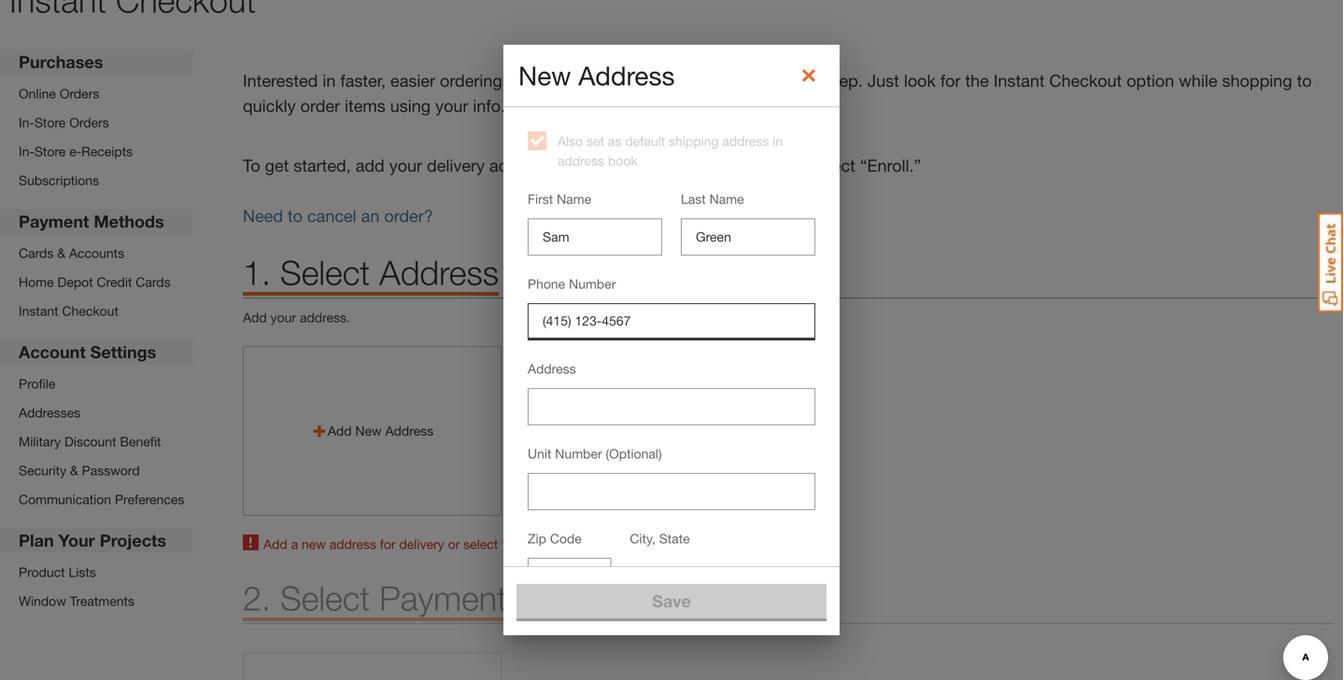 Task type: locate. For each thing, give the bounding box(es) containing it.
0 vertical spatial to
[[1297, 71, 1312, 91]]

0 horizontal spatial select
[[463, 537, 498, 552]]

1 select from the top
[[280, 253, 370, 292]]

0 vertical spatial select
[[280, 253, 370, 292]]

0 vertical spatial items
[[650, 71, 691, 91]]

in up order
[[323, 71, 336, 91]]

0 vertical spatial delivery
[[427, 156, 485, 176]]

1 horizontal spatial address
[[578, 60, 675, 91]]

select for 1.
[[280, 253, 370, 292]]

to right the need
[[288, 206, 303, 226]]

one
[[793, 71, 821, 91]]

need to cancel an order?
[[243, 206, 433, 226]]

store left e-
[[34, 144, 66, 159]]

0 vertical spatial select
[[811, 156, 855, 176]]

checkout
[[1049, 71, 1122, 91], [62, 304, 118, 319]]

1 horizontal spatial cards
[[136, 275, 171, 290]]

0 vertical spatial instant
[[994, 71, 1045, 91]]

1 vertical spatial add
[[263, 537, 287, 552]]

your
[[435, 96, 468, 116], [389, 156, 422, 176], [270, 310, 296, 326]]

orders
[[60, 86, 99, 101], [69, 115, 109, 130]]

None text field
[[528, 219, 662, 256], [681, 219, 815, 256], [528, 389, 815, 426], [528, 474, 815, 511], [528, 559, 611, 596], [528, 219, 662, 256], [681, 219, 815, 256], [528, 389, 815, 426], [528, 474, 815, 511], [528, 559, 611, 596]]

1 horizontal spatial and
[[733, 568, 755, 584]]

your right add
[[389, 156, 422, 176]]

cards & accounts
[[19, 246, 124, 261]]

and down also
[[554, 156, 583, 176]]

as left little
[[713, 71, 731, 91]]

in left little
[[695, 71, 708, 91]]

new
[[302, 537, 326, 552]]

select right then
[[811, 156, 855, 176]]

1 horizontal spatial instant
[[994, 71, 1045, 91]]

2 select from the top
[[280, 579, 370, 618]]

save
[[652, 592, 691, 612]]

as inside also set as default shipping address in address book
[[608, 134, 622, 149]]

add for add a new address for delivery or select "set as default" to continue
[[263, 537, 287, 552]]

0 horizontal spatial checkout
[[62, 304, 118, 319]]

1 horizontal spatial for
[[687, 568, 702, 584]]

to inside interested in faster, easier ordering? you can now buy items in as little as one step. just look for the instant checkout option while shopping to quickly order items using your info.
[[1297, 71, 1312, 91]]

add left a
[[263, 537, 287, 552]]

as right the set
[[608, 134, 622, 149]]

select down new at the bottom left of page
[[280, 579, 370, 618]]

addresses
[[19, 405, 80, 421]]

in inside also set as default shipping address in address book
[[773, 134, 783, 149]]

1 vertical spatial items
[[345, 96, 385, 116]]

orders inside in-store orders link
[[69, 115, 109, 130]]

subscriptions link
[[19, 171, 133, 191]]

instant down home
[[19, 304, 58, 319]]

you
[[516, 71, 544, 91]]

1 vertical spatial address
[[379, 253, 499, 292]]

0 vertical spatial in-
[[19, 115, 34, 130]]

credit
[[97, 275, 132, 290]]

1 horizontal spatial &
[[70, 463, 78, 479]]

0 vertical spatial orders
[[60, 86, 99, 101]]

1 in- from the top
[[19, 115, 34, 130]]

new
[[518, 60, 571, 91]]

get
[[265, 156, 289, 176]]

address down order?
[[379, 253, 499, 292]]

1 vertical spatial your
[[389, 156, 422, 176]]

error image
[[243, 535, 259, 551]]

delivery down info.
[[427, 156, 485, 176]]

2 vertical spatial for
[[687, 568, 702, 584]]

your down ordering?
[[435, 96, 468, 116]]

for right zip
[[687, 568, 702, 584]]

and
[[554, 156, 583, 176], [733, 568, 755, 584]]

your left address.
[[270, 310, 296, 326]]

0 horizontal spatial cards
[[19, 246, 54, 261]]

method
[[657, 156, 715, 176]]

0 horizontal spatial and
[[554, 156, 583, 176]]

0 horizontal spatial &
[[57, 246, 65, 261]]

interested in faster, easier ordering? you can now buy items in as little as one step. just look for the instant checkout option while shopping to quickly order items using your info.
[[243, 71, 1312, 116]]

address
[[722, 134, 769, 149], [558, 153, 604, 169], [489, 156, 550, 176], [330, 537, 376, 552]]

account
[[19, 342, 86, 362]]

password
[[82, 463, 140, 479]]

0 horizontal spatial items
[[345, 96, 385, 116]]

2 horizontal spatial for
[[940, 71, 961, 91]]

1 vertical spatial to
[[288, 206, 303, 226]]

address down info.
[[489, 156, 550, 176]]

1 vertical spatial instant
[[19, 304, 58, 319]]

1 vertical spatial delivery
[[399, 537, 444, 552]]

for left the on the top right of page
[[940, 71, 961, 91]]

quickly
[[243, 96, 296, 116]]

payment up cards & accounts
[[19, 212, 89, 232]]

0 horizontal spatial your
[[270, 310, 296, 326]]

items down faster,
[[345, 96, 385, 116]]

live chat image
[[1318, 213, 1343, 313]]

1 vertical spatial checkout
[[62, 304, 118, 319]]

to right shopping
[[1297, 71, 1312, 91]]

2. select payment
[[243, 579, 507, 618]]

state
[[758, 568, 789, 584]]

"set
[[502, 537, 527, 552]]

instant
[[994, 71, 1045, 91], [19, 304, 58, 319]]

1 horizontal spatial items
[[650, 71, 691, 91]]

cards right credit
[[136, 275, 171, 290]]

1 store from the top
[[34, 115, 66, 130]]

profile
[[19, 376, 55, 392]]

add down 1.
[[243, 310, 267, 326]]

select up address.
[[280, 253, 370, 292]]

instant right the on the top right of page
[[994, 71, 1045, 91]]

in- up subscriptions at the left
[[19, 144, 34, 159]]

enter
[[630, 568, 661, 584]]

military discount benefit link
[[19, 432, 184, 452]]

plan your projects
[[19, 531, 166, 551]]

in up then
[[773, 134, 783, 149]]

settings
[[90, 342, 156, 362]]

1 horizontal spatial your
[[389, 156, 422, 176]]

default"
[[548, 537, 595, 552]]

0 vertical spatial store
[[34, 115, 66, 130]]

2 horizontal spatial to
[[1297, 71, 1312, 91]]

for
[[940, 71, 961, 91], [380, 537, 396, 552], [687, 568, 702, 584]]

new address document
[[0, 0, 1343, 681]]

little
[[735, 71, 766, 91]]

1 horizontal spatial payment
[[379, 579, 507, 618]]

add a new address for delivery or select "set as default" to continue
[[263, 537, 664, 552]]

store down online orders
[[34, 115, 66, 130]]

product
[[19, 565, 65, 580]]

treatments
[[70, 594, 134, 609]]

1 horizontal spatial checkout
[[1049, 71, 1122, 91]]

0 vertical spatial for
[[940, 71, 961, 91]]

0 horizontal spatial to
[[288, 206, 303, 226]]

2 vertical spatial to
[[598, 537, 610, 552]]

items right buy
[[650, 71, 691, 91]]

1 vertical spatial and
[[733, 568, 755, 584]]

0 vertical spatial and
[[554, 156, 583, 176]]

1 vertical spatial orders
[[69, 115, 109, 130]]

1 vertical spatial store
[[34, 144, 66, 159]]

select
[[811, 156, 855, 176], [463, 537, 498, 552]]

accounts
[[69, 246, 124, 261]]

0 horizontal spatial address
[[379, 253, 499, 292]]

1 horizontal spatial select
[[811, 156, 855, 176]]

orders up in-store orders link
[[60, 86, 99, 101]]

"enroll."
[[860, 156, 921, 176]]

for up 2. select payment
[[380, 537, 396, 552]]

delivery left or
[[399, 537, 444, 552]]

1 vertical spatial in-
[[19, 144, 34, 159]]

step.
[[825, 71, 863, 91]]

ordering?
[[440, 71, 512, 91]]

an
[[361, 206, 380, 226]]

1 vertical spatial &
[[70, 463, 78, 479]]

1 vertical spatial payment
[[379, 579, 507, 618]]

select
[[280, 253, 370, 292], [280, 579, 370, 618]]

& up depot
[[57, 246, 65, 261]]

0 horizontal spatial payment
[[19, 212, 89, 232]]

new address
[[518, 60, 675, 91]]

or
[[448, 537, 460, 552]]

0 vertical spatial &
[[57, 246, 65, 261]]

address right can
[[578, 60, 675, 91]]

payment
[[587, 156, 653, 176]]

checkout left the option
[[1049, 71, 1122, 91]]

2 horizontal spatial in
[[773, 134, 783, 149]]

shopping
[[1222, 71, 1292, 91]]

& up communication
[[70, 463, 78, 479]]

2 store from the top
[[34, 144, 66, 159]]

preferences
[[115, 492, 184, 508]]

add
[[243, 310, 267, 326], [263, 537, 287, 552]]

purchases
[[19, 52, 103, 72]]

interested
[[243, 71, 318, 91]]

cards up home
[[19, 246, 54, 261]]

profile link
[[19, 375, 184, 394]]

in- down online
[[19, 115, 34, 130]]

0 horizontal spatial for
[[380, 537, 396, 552]]

store for orders
[[34, 115, 66, 130]]

select right or
[[463, 537, 498, 552]]

1 vertical spatial cards
[[136, 275, 171, 290]]

address down also
[[558, 153, 604, 169]]

2 vertical spatial your
[[270, 310, 296, 326]]

order
[[300, 96, 340, 116]]

continue
[[614, 537, 664, 552]]

0 vertical spatial payment
[[19, 212, 89, 232]]

1 vertical spatial for
[[380, 537, 396, 552]]

online
[[19, 86, 56, 101]]

as left one
[[771, 71, 788, 91]]

0 vertical spatial your
[[435, 96, 468, 116]]

0 vertical spatial checkout
[[1049, 71, 1122, 91]]

enter zip for city and state
[[630, 568, 789, 584]]

in- for in-store orders
[[19, 115, 34, 130]]

0 vertical spatial add
[[243, 310, 267, 326]]

add for add your address.
[[243, 310, 267, 326]]

checkout down home depot credit cards link at left
[[62, 304, 118, 319]]

instant inside interested in faster, easier ordering? you can now buy items in as little as one step. just look for the instant checkout option while shopping to quickly order items using your info.
[[994, 71, 1045, 91]]

&
[[57, 246, 65, 261], [70, 463, 78, 479]]

to right default"
[[598, 537, 610, 552]]

and right city
[[733, 568, 755, 584]]

to
[[243, 156, 260, 176]]

need to cancel an order? link
[[243, 206, 433, 226]]

0 vertical spatial address
[[578, 60, 675, 91]]

1 vertical spatial select
[[463, 537, 498, 552]]

2 horizontal spatial your
[[435, 96, 468, 116]]

using
[[390, 96, 431, 116]]

2 in- from the top
[[19, 144, 34, 159]]

can
[[549, 71, 576, 91]]

1 vertical spatial select
[[280, 579, 370, 618]]

payment down or
[[379, 579, 507, 618]]

faster,
[[340, 71, 386, 91]]

orders down online orders link
[[69, 115, 109, 130]]



Task type: describe. For each thing, give the bounding box(es) containing it.
instant checkout link
[[19, 302, 171, 321]]

cancel
[[307, 206, 357, 226]]

checkout inside interested in faster, easier ordering? you can now buy items in as little as one step. just look for the instant checkout option while shopping to quickly order items using your info.
[[1049, 71, 1122, 91]]

address inside 'new address' document
[[578, 60, 675, 91]]

add your address.
[[243, 310, 350, 326]]

address right new at the bottom left of page
[[330, 537, 376, 552]]

0 horizontal spatial instant
[[19, 304, 58, 319]]

benefit
[[120, 434, 161, 450]]

e-
[[69, 144, 81, 159]]

1.
[[243, 253, 271, 292]]

cards & accounts link
[[19, 244, 171, 263]]

orders inside online orders link
[[60, 86, 99, 101]]

window
[[19, 594, 66, 609]]

your inside interested in faster, easier ordering? you can now buy items in as little as one step. just look for the instant checkout option while shopping to quickly order items using your info.
[[435, 96, 468, 116]]

for inside 'new address' document
[[687, 568, 702, 584]]

product lists
[[19, 565, 96, 580]]

add
[[356, 156, 385, 176]]

zip
[[664, 568, 683, 584]]

default
[[625, 134, 665, 149]]

also
[[558, 134, 583, 149]]

communication preferences link
[[19, 490, 184, 510]]

discount
[[64, 434, 116, 450]]

0 vertical spatial cards
[[19, 246, 54, 261]]

address up below,
[[722, 134, 769, 149]]

addresses link
[[19, 403, 184, 423]]

& for cards
[[57, 246, 65, 261]]

plus symbol image
[[311, 423, 328, 440]]

below,
[[720, 156, 769, 176]]

your
[[59, 531, 95, 551]]

while
[[1179, 71, 1218, 91]]

1 horizontal spatial to
[[598, 537, 610, 552]]

1. select address
[[243, 253, 499, 292]]

then
[[773, 156, 806, 176]]

methods
[[94, 212, 164, 232]]

now
[[581, 71, 613, 91]]

window treatments
[[19, 594, 134, 609]]

military discount benefit
[[19, 434, 161, 450]]

order?
[[384, 206, 433, 226]]

1 horizontal spatial in
[[695, 71, 708, 91]]

save link
[[517, 585, 827, 619]]

in- for in-store e-receipts
[[19, 144, 34, 159]]

shipping
[[669, 134, 719, 149]]

security & password
[[19, 463, 140, 479]]

option
[[1127, 71, 1174, 91]]

military
[[19, 434, 61, 450]]

account settings
[[19, 342, 156, 362]]

instant checkout
[[19, 304, 118, 319]]

depot
[[57, 275, 93, 290]]

window treatments link
[[19, 592, 134, 612]]

delivery for your
[[427, 156, 485, 176]]

delivery for for
[[399, 537, 444, 552]]

home depot credit cards link
[[19, 273, 171, 292]]

projects
[[100, 531, 166, 551]]

plan
[[19, 531, 54, 551]]

select for 2.
[[280, 579, 370, 618]]

and inside 'new address' document
[[733, 568, 755, 584]]

communication
[[19, 492, 111, 508]]

subscriptions
[[19, 173, 99, 188]]

in-store orders link
[[19, 113, 133, 133]]

payment methods
[[19, 212, 164, 232]]

for inside interested in faster, easier ordering? you can now buy items in as little as one step. just look for the instant checkout option while shopping to quickly order items using your info.
[[940, 71, 961, 91]]

to get started, add your delivery address and payment method below, then select "enroll."
[[243, 156, 921, 176]]

communication preferences
[[19, 492, 184, 508]]

in-store e-receipts
[[19, 144, 133, 159]]

set
[[587, 134, 604, 149]]

0 horizontal spatial in
[[323, 71, 336, 91]]

a
[[291, 537, 298, 552]]

home depot credit cards
[[19, 275, 171, 290]]

city
[[706, 568, 729, 584]]

in-store orders
[[19, 115, 109, 130]]

online orders
[[19, 86, 99, 101]]

book
[[608, 153, 638, 169]]

2.
[[243, 579, 271, 618]]

info.
[[473, 96, 505, 116]]

as right "set
[[531, 537, 544, 552]]

online orders link
[[19, 84, 133, 104]]

need
[[243, 206, 283, 226]]

just
[[868, 71, 899, 91]]

the
[[965, 71, 989, 91]]

started,
[[294, 156, 351, 176]]

buy
[[617, 71, 645, 91]]

& for security
[[70, 463, 78, 479]]

security & password link
[[19, 461, 184, 481]]

look
[[904, 71, 936, 91]]

store for e-
[[34, 144, 66, 159]]

in-store e-receipts link
[[19, 142, 133, 162]]

(999) 999-9999 field
[[528, 304, 815, 341]]



Task type: vqa. For each thing, say whether or not it's contained in the screenshot.
'i' corresponding to enroll?
no



